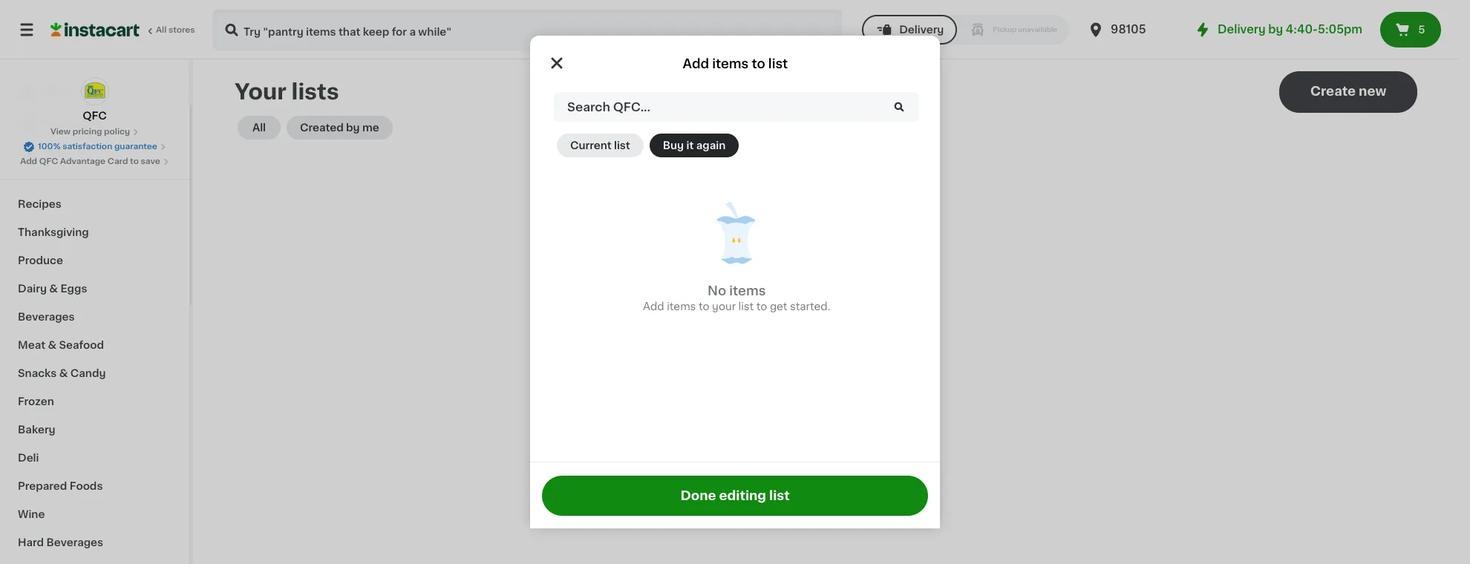 Task type: locate. For each thing, give the bounding box(es) containing it.
no right get
[[790, 308, 808, 320]]

beverages inside 'beverages' link
[[18, 312, 75, 322]]

0 vertical spatial no
[[708, 286, 726, 298]]

prepared foods link
[[9, 472, 180, 501]]

no lists yet
[[790, 308, 863, 320]]

1 vertical spatial by
[[346, 123, 360, 133]]

0 horizontal spatial all
[[156, 26, 167, 34]]

by
[[1269, 24, 1283, 35], [346, 123, 360, 133]]

None search field
[[212, 9, 843, 51]]

1 vertical spatial no
[[790, 308, 808, 320]]

by inside delivery by 4:40-5:05pm link
[[1269, 24, 1283, 35]]

prepared
[[18, 481, 67, 492]]

1 horizontal spatial lists
[[811, 308, 838, 320]]

0 vertical spatial add
[[683, 58, 709, 70]]

lists
[[42, 146, 67, 157]]

100% satisfaction guarantee button
[[23, 138, 166, 153]]

0 vertical spatial &
[[49, 284, 58, 294]]

list inside no items add items to your list to get started.
[[739, 302, 754, 313]]

1 vertical spatial buy
[[663, 140, 684, 151]]

your
[[712, 302, 736, 313]]

1 vertical spatial lists
[[811, 308, 838, 320]]

0 horizontal spatial qfc
[[39, 157, 58, 166]]

snacks & candy link
[[9, 359, 180, 388]]

candy
[[70, 368, 106, 379]]

thanksgiving
[[18, 227, 89, 238]]

your
[[235, 81, 287, 102]]

1 horizontal spatial buy it again
[[663, 140, 726, 151]]

2 horizontal spatial add
[[683, 58, 709, 70]]

buy inside buy it again button
[[663, 140, 684, 151]]

& left the eggs
[[49, 284, 58, 294]]

1 horizontal spatial add
[[643, 302, 664, 313]]

& for dairy
[[49, 284, 58, 294]]

0 vertical spatial lists
[[292, 81, 339, 102]]

view
[[50, 128, 71, 136]]

0 horizontal spatial it
[[65, 117, 73, 127]]

shop
[[42, 87, 69, 97]]

by for delivery
[[1269, 24, 1283, 35]]

done editing list
[[681, 490, 790, 502]]

1 horizontal spatial qfc
[[83, 111, 107, 121]]

1 vertical spatial it
[[687, 140, 694, 151]]

1 vertical spatial items
[[730, 286, 766, 298]]

lists link
[[9, 137, 180, 166]]

add inside no items add items to your list to get started.
[[643, 302, 664, 313]]

yet
[[841, 308, 863, 320]]

0 vertical spatial qfc
[[83, 111, 107, 121]]

hard beverages link
[[9, 529, 180, 557]]

0 vertical spatial again
[[75, 117, 104, 127]]

thanksgiving link
[[9, 218, 180, 247]]

no inside no items add items to your list to get started.
[[708, 286, 726, 298]]

0 vertical spatial beverages
[[18, 312, 75, 322]]

done
[[681, 490, 716, 502]]

1 vertical spatial beverages
[[46, 538, 103, 548]]

by left the me
[[346, 123, 360, 133]]

it
[[65, 117, 73, 127], [687, 140, 694, 151]]

0 horizontal spatial buy
[[42, 117, 63, 127]]

to left your
[[699, 302, 710, 313]]

all left stores
[[156, 26, 167, 34]]

qfc...
[[613, 101, 651, 113]]

create new button
[[1280, 71, 1418, 113]]

qfc
[[83, 111, 107, 121], [39, 157, 58, 166]]

beverages
[[18, 312, 75, 322], [46, 538, 103, 548]]

1 vertical spatial qfc
[[39, 157, 58, 166]]

buy up view
[[42, 117, 63, 127]]

by left 4:40-
[[1269, 24, 1283, 35]]

again up the view pricing policy
[[75, 117, 104, 127]]

1 vertical spatial &
[[48, 340, 57, 351]]

2 vertical spatial &
[[59, 368, 68, 379]]

0 horizontal spatial no
[[708, 286, 726, 298]]

add
[[683, 58, 709, 70], [20, 157, 37, 166], [643, 302, 664, 313]]

1 horizontal spatial by
[[1269, 24, 1283, 35]]

1 vertical spatial again
[[697, 140, 726, 151]]

& right "meat"
[[48, 340, 57, 351]]

qfc logo image
[[81, 77, 109, 105]]

0 horizontal spatial lists
[[292, 81, 339, 102]]

1 vertical spatial buy it again
[[663, 140, 726, 151]]

card
[[108, 157, 128, 166]]

98105
[[1111, 24, 1146, 35]]

qfc up view pricing policy link
[[83, 111, 107, 121]]

0 horizontal spatial add
[[20, 157, 37, 166]]

buy it again up view
[[42, 117, 104, 127]]

it down search qfc... button
[[687, 140, 694, 151]]

1 vertical spatial add
[[20, 157, 37, 166]]

list
[[769, 58, 788, 70], [614, 140, 630, 151], [739, 302, 754, 313], [769, 490, 790, 502]]

all inside button
[[252, 123, 266, 133]]

1 horizontal spatial delivery
[[1218, 24, 1266, 35]]

beverages down 'wine' link at the bottom left of the page
[[46, 538, 103, 548]]

delivery inside "button"
[[900, 25, 944, 35]]

buy it again
[[42, 117, 104, 127], [663, 140, 726, 151]]

all for all
[[252, 123, 266, 133]]

lists left yet
[[811, 308, 838, 320]]

dairy & eggs link
[[9, 275, 180, 303]]

& left 'candy'
[[59, 368, 68, 379]]

0 horizontal spatial buy it again
[[42, 117, 104, 127]]

all down your
[[252, 123, 266, 133]]

to left get
[[757, 302, 767, 313]]

buy
[[42, 117, 63, 127], [663, 140, 684, 151]]

list right current
[[614, 140, 630, 151]]

1 vertical spatial all
[[252, 123, 266, 133]]

0 vertical spatial it
[[65, 117, 73, 127]]

& for meat
[[48, 340, 57, 351]]

delivery
[[1218, 24, 1266, 35], [900, 25, 944, 35]]

add up search qfc... button
[[683, 58, 709, 70]]

2 vertical spatial add
[[643, 302, 664, 313]]

0 vertical spatial items
[[712, 58, 749, 70]]

frozen
[[18, 397, 54, 407]]

items up search qfc... button
[[712, 58, 749, 70]]

seafood
[[59, 340, 104, 351]]

meat & seafood link
[[9, 331, 180, 359]]

list_add_items dialog
[[530, 36, 940, 529]]

all button
[[238, 116, 281, 140]]

delivery by 4:40-5:05pm
[[1218, 24, 1363, 35]]

qfc link
[[81, 77, 109, 123]]

to
[[752, 58, 766, 70], [130, 157, 139, 166], [699, 302, 710, 313], [757, 302, 767, 313]]

again down search qfc... button
[[697, 140, 726, 151]]

created by me
[[300, 123, 379, 133]]

no for lists
[[790, 308, 808, 320]]

buy it again down search qfc... button
[[663, 140, 726, 151]]

items up your
[[730, 286, 766, 298]]

created
[[300, 123, 344, 133]]

0 vertical spatial all
[[156, 26, 167, 34]]

to up search qfc... button
[[752, 58, 766, 70]]

beverages link
[[9, 303, 180, 331]]

add up recipes
[[20, 157, 37, 166]]

again
[[75, 117, 104, 127], [697, 140, 726, 151]]

no up your
[[708, 286, 726, 298]]

100%
[[38, 143, 61, 151]]

buy it again inside buy it again button
[[663, 140, 726, 151]]

0 horizontal spatial delivery
[[900, 25, 944, 35]]

0 vertical spatial buy it again
[[42, 117, 104, 127]]

100% satisfaction guarantee
[[38, 143, 157, 151]]

bakery link
[[9, 416, 180, 444]]

items left your
[[667, 302, 696, 313]]

0 horizontal spatial again
[[75, 117, 104, 127]]

5:05pm
[[1318, 24, 1363, 35]]

add for add items to list
[[683, 58, 709, 70]]

1 horizontal spatial no
[[790, 308, 808, 320]]

items
[[712, 58, 749, 70], [730, 286, 766, 298], [667, 302, 696, 313]]

0 horizontal spatial by
[[346, 123, 360, 133]]

4:40-
[[1286, 24, 1318, 35]]

shop link
[[9, 77, 180, 107]]

current list button
[[557, 134, 644, 157]]

by inside created by me button
[[346, 123, 360, 133]]

beverages down dairy & eggs at the left of the page
[[18, 312, 75, 322]]

1 horizontal spatial again
[[697, 140, 726, 151]]

no for items
[[708, 286, 726, 298]]

add left your
[[643, 302, 664, 313]]

1 horizontal spatial buy
[[663, 140, 684, 151]]

lists
[[292, 81, 339, 102], [811, 308, 838, 320]]

qfc down lists at the top left
[[39, 157, 58, 166]]

wine
[[18, 510, 45, 520]]

list right your
[[739, 302, 754, 313]]

it up view
[[65, 117, 73, 127]]

dairy & eggs
[[18, 284, 87, 294]]

1 horizontal spatial it
[[687, 140, 694, 151]]

1 horizontal spatial all
[[252, 123, 266, 133]]

lists up created
[[292, 81, 339, 102]]

buy right current list button
[[663, 140, 684, 151]]

0 vertical spatial buy
[[42, 117, 63, 127]]

0 vertical spatial by
[[1269, 24, 1283, 35]]



Task type: describe. For each thing, give the bounding box(es) containing it.
add qfc advantage card to save
[[20, 157, 160, 166]]

frozen link
[[9, 388, 180, 416]]

& for snacks
[[59, 368, 68, 379]]

all stores
[[156, 26, 195, 34]]

list up search qfc... button
[[769, 58, 788, 70]]

hard beverages
[[18, 538, 103, 548]]

view pricing policy
[[50, 128, 130, 136]]

to down guarantee
[[130, 157, 139, 166]]

satisfaction
[[62, 143, 112, 151]]

meat & seafood
[[18, 340, 104, 351]]

wine link
[[9, 501, 180, 529]]

your lists
[[235, 81, 339, 102]]

snacks
[[18, 368, 57, 379]]

stores
[[169, 26, 195, 34]]

dairy
[[18, 284, 47, 294]]

list right editing
[[769, 490, 790, 502]]

2 vertical spatial items
[[667, 302, 696, 313]]

delivery by 4:40-5:05pm link
[[1194, 21, 1363, 39]]

it inside button
[[687, 140, 694, 151]]

buy it again link
[[9, 107, 180, 137]]

recipes
[[18, 199, 61, 209]]

created by me button
[[287, 116, 393, 140]]

me
[[362, 123, 379, 133]]

lists for your
[[292, 81, 339, 102]]

buy it again inside buy it again link
[[42, 117, 104, 127]]

get
[[770, 302, 788, 313]]

no items add items to your list to get started.
[[643, 286, 831, 313]]

eggs
[[60, 284, 87, 294]]

items for add
[[712, 58, 749, 70]]

add for add qfc advantage card to save
[[20, 157, 37, 166]]

5
[[1419, 25, 1426, 35]]

create
[[1311, 85, 1356, 97]]

instacart logo image
[[51, 21, 140, 39]]

lists for no
[[811, 308, 838, 320]]

view pricing policy link
[[50, 126, 139, 138]]

5 button
[[1381, 12, 1442, 48]]

create new
[[1311, 85, 1387, 97]]

search qfc...
[[567, 101, 651, 113]]

beverages inside the hard beverages "link"
[[46, 538, 103, 548]]

add qfc advantage card to save link
[[20, 156, 169, 168]]

current
[[570, 140, 612, 151]]

guarantee
[[114, 143, 157, 151]]

all for all stores
[[156, 26, 167, 34]]

items for no
[[730, 286, 766, 298]]

buy it again button
[[650, 134, 739, 157]]

hard
[[18, 538, 44, 548]]

done editing list button
[[542, 476, 928, 516]]

add items to list
[[683, 58, 788, 70]]

deli
[[18, 453, 39, 463]]

search
[[567, 101, 610, 113]]

search qfc... button
[[554, 92, 920, 122]]

produce
[[18, 255, 63, 266]]

foods
[[70, 481, 103, 492]]

recipes link
[[9, 190, 180, 218]]

98105 button
[[1087, 9, 1177, 51]]

deli link
[[9, 444, 180, 472]]

bakery
[[18, 425, 55, 435]]

new
[[1359, 85, 1387, 97]]

delivery button
[[862, 15, 958, 45]]

advantage
[[60, 157, 106, 166]]

produce link
[[9, 247, 180, 275]]

service type group
[[862, 15, 1070, 45]]

prepared foods
[[18, 481, 103, 492]]

all stores link
[[51, 9, 196, 51]]

delivery for delivery
[[900, 25, 944, 35]]

started.
[[790, 302, 831, 313]]

save
[[141, 157, 160, 166]]

again inside button
[[697, 140, 726, 151]]

by for created
[[346, 123, 360, 133]]

policy
[[104, 128, 130, 136]]

delivery for delivery by 4:40-5:05pm
[[1218, 24, 1266, 35]]

pricing
[[73, 128, 102, 136]]

buy inside buy it again link
[[42, 117, 63, 127]]

editing
[[719, 490, 767, 502]]

snacks & candy
[[18, 368, 106, 379]]

meat
[[18, 340, 45, 351]]

current list
[[570, 140, 630, 151]]



Task type: vqa. For each thing, say whether or not it's contained in the screenshot.
fourth $8 from right
no



